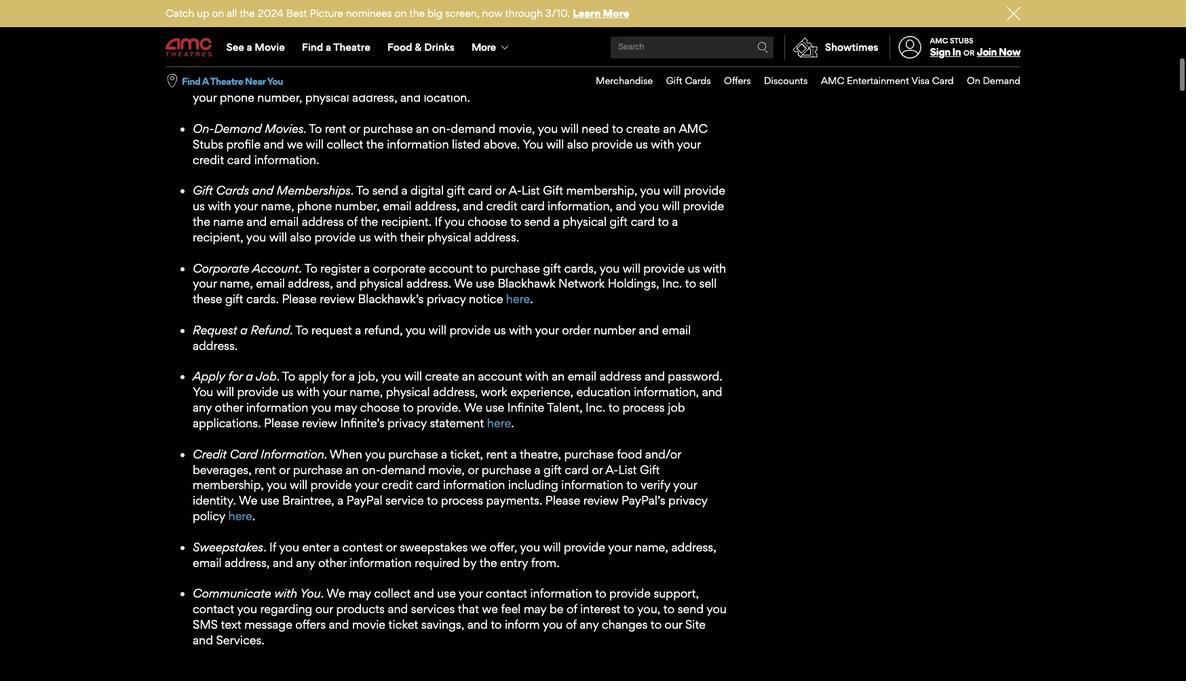 Task type: vqa. For each thing, say whether or not it's contained in the screenshot.
Walken to the right
no



Task type: describe. For each thing, give the bounding box(es) containing it.
we inside . to apply for a job, you will create an account with an email address and password. you will provide us with your name, physical address, work experience, education information, and any other information you may choose to provide. we use infinite talent, inc. to process job applications. please review infinite's privacy statement
[[464, 401, 483, 415]]

your down learn
[[565, 59, 589, 74]]

find for find a theatre
[[302, 41, 323, 54]]

here link for with
[[487, 416, 511, 430]]

on-demand movies.
[[193, 121, 309, 136]]

theatres
[[667, 0, 710, 12]]

account
[[252, 261, 299, 275]]

ticket
[[389, 618, 418, 632]]

list inside . to send a digital gift card or a-list gift membership, you will provide us with your name, phone number, email address, and credit card information, and you will provide the name and email address of the recipient. if you choose to send a physical gift card to a recipient, you will also provide us with their physical address.
[[522, 184, 540, 198]]

blackhawk
[[498, 277, 556, 291]]

find for find a theatre near you
[[182, 75, 201, 87]]

an down gift cards link
[[663, 121, 676, 136]]

please inside . to register a corporate account to purchase gift cards, you will provide us with your name, email address, and physical address. we use blackhawk network holdings, inc. to sell these gift cards. please review blackhawk's privacy notice
[[282, 292, 317, 306]]

us inside . to apply for a job, you will create an account with an email address and password. you will provide us with your name, physical address, work experience, education information, and any other information you may choose to provide. we use infinite talent, inc. to process job applications. please review infinite's privacy statement
[[282, 385, 294, 399]]

all
[[227, 7, 237, 20]]

provide inside . to apply for a job, you will create an account with an email address and password. you will provide us with your name, physical address, work experience, education information, and any other information you may choose to provide. we use infinite talent, inc. to process job applications. please review infinite's privacy statement
[[237, 385, 279, 399]]

talent,
[[547, 401, 583, 415]]

. to apply for a job, you will create an account with an email address and password. you will provide us with your name, physical address, work experience, education information, and any other information you may choose to provide. we use infinite talent, inc. to process job applications. please review infinite's privacy statement
[[193, 370, 723, 430]]

with down recipient.
[[374, 230, 397, 244]]

memberships
[[277, 184, 351, 198]]

information inside . to apply for a job, you will create an account with an email address and password. you will provide us with your name, physical address, work experience, education information, and any other information you may choose to provide. we use infinite talent, inc. to process job applications. please review infinite's privacy statement
[[246, 401, 308, 415]]

to inside to rent or purchase an on-demand movie, you will need to create an amc stubs profile and we will collect the information listed above. you will also provide us with your credit card information.
[[612, 121, 623, 136]]

your down big
[[420, 28, 444, 43]]

you inside . when you purchase a ticket, food or beverage, or rent out one of our theatres through our site, you will provide us with your email address and credit card or other payment information. you may also provide us with your location.
[[261, 28, 281, 43]]

purchase down information. on the left of the page
[[293, 463, 343, 477]]

you inside to rent or purchase an on-demand movie, you will need to create an amc stubs profile and we will collect the information listed above. you will also provide us with your credit card information.
[[523, 137, 544, 151]]

discounts
[[764, 75, 808, 86]]

gift cards link
[[653, 67, 711, 95]]

to inside to rent or purchase an on-demand movie, you will need to create an amc stubs profile and we will collect the information listed above. you will also provide us with your credit card information.
[[309, 121, 322, 136]]

food & drinks
[[388, 41, 455, 54]]

number
[[594, 323, 636, 337]]

with down catch up on all the 2024 best picture nominees on the big screen, now through 3/10. learn more
[[394, 28, 417, 43]]

our up payment
[[646, 0, 664, 12]]

merchandise link
[[583, 67, 653, 95]]

may up inform
[[524, 602, 547, 616]]

your inside . to request a refund, you will provide us with your order number and email address.
[[535, 323, 559, 337]]

of right be
[[567, 602, 578, 616]]

0 vertical spatial send
[[372, 184, 399, 198]]

phone inside to create an amc stubs profile, you will provide us with your name, email address, birth date, and you will create a password for future logins. you may also choose to provide us with your phone number, physical address, and location.
[[220, 90, 254, 105]]

an down . to request a refund, you will provide us with your order number and email address.
[[462, 370, 475, 384]]

location. inside to create an amc stubs profile, you will provide us with your name, email address, birth date, and you will create a password for future logins. you may also choose to provide us with your phone number, physical address, and location.
[[424, 90, 470, 105]]

gift inside "when you purchase a ticket, rent a theatre, purchase food and/or beverages, rent or purchase an on-demand movie, or purchase a gift card or a-list gift membership, you will provide your credit card information including information to verify your identity. we use braintree, a paypal service to process payments. please review paypal's privacy policy"
[[640, 463, 660, 477]]

use inside "when you purchase a ticket, rent a theatre, purchase food and/or beverages, rent or purchase an on-demand movie, or purchase a gift card or a-list gift membership, you will provide your credit card information including information to verify your identity. we use braintree, a paypal service to process payments. please review paypal's privacy policy"
[[261, 494, 279, 508]]

applications.
[[193, 416, 261, 430]]

if inside . to send a digital gift card or a-list gift membership, you will provide us with your name, phone number, email address, and credit card information, and you will provide the name and email address of the recipient. if you choose to send a physical gift card to a recipient, you will also provide us with their physical address.
[[435, 215, 442, 229]]

other inside . when you purchase a ticket, food or beverage, or rent out one of our theatres through our site, you will provide us with your email address and credit card or other payment information. you may also provide us with your location.
[[618, 13, 646, 27]]

our right all
[[239, 13, 257, 27]]

your inside . to register a corporate account to purchase gift cards, you will provide us with your name, email address, and physical address. we use blackhawk network holdings, inc. to sell these gift cards. please review blackhawk's privacy notice
[[193, 277, 217, 291]]

interest
[[581, 602, 621, 616]]

blackhawk's
[[358, 292, 424, 306]]

request
[[193, 323, 237, 337]]

here . for beverages,
[[228, 509, 255, 523]]

from.
[[531, 556, 560, 570]]

sweepstakes
[[400, 540, 468, 554]]

information inside to rent or purchase an on-demand movie, you will need to create an amc stubs profile and we will collect the information listed above. you will also provide us with your credit card information.
[[387, 137, 449, 151]]

register
[[321, 261, 361, 275]]

your down the birth
[[193, 90, 217, 105]]

credit card information.
[[193, 447, 330, 461]]

to for apply
[[282, 370, 295, 384]]

card inside to rent or purchase an on-demand movie, you will need to create an amc stubs profile and we will collect the information listed above. you will also provide us with your credit card information.
[[227, 153, 251, 167]]

privacy inside "when you purchase a ticket, rent a theatre, purchase food and/or beverages, rent or purchase an on-demand movie, or purchase a gift card or a-list gift membership, you will provide your credit card information including information to verify your identity. we use braintree, a paypal service to process payments. please review paypal's privacy policy"
[[669, 494, 708, 508]]

services
[[411, 602, 455, 616]]

products
[[336, 602, 385, 616]]

a inside . to request a refund, you will provide us with your order number and email address.
[[355, 323, 361, 337]]

demand inside "when you purchase a ticket, rent a theatre, purchase food and/or beverages, rent or purchase an on-demand movie, or purchase a gift card or a-list gift membership, you will provide your credit card information including information to verify your identity. we use braintree, a paypal service to process payments. please review paypal's privacy policy"
[[381, 463, 425, 477]]

with inside . to register a corporate account to purchase gift cards, you will provide us with your name, email address, and physical address. we use blackhawk network holdings, inc. to sell these gift cards. please review blackhawk's privacy notice
[[703, 261, 726, 275]]

theatre,
[[520, 447, 561, 461]]

contest
[[342, 540, 383, 554]]

. we may collect and use your contact information to provide support, contact you regarding our products and services that we feel may be of interest to you, to send you sms text message offers and movie ticket savings, and to inform you of any changes to our site and services.
[[193, 587, 727, 647]]

. when you purchase a ticket, food or beverage, or rent out one of our theatres through our site, you will provide us with your email address and credit card or other payment information. you may also provide us with your location.
[[193, 0, 710, 43]]

1 vertical spatial contact
[[193, 602, 234, 616]]

an up the experience,
[[552, 370, 565, 384]]

. if you enter a contest or sweepstakes we offer, you will provide your name, address, email address, and any other information required by the entry from.
[[193, 540, 717, 570]]

for inside to create an amc stubs profile, you will provide us with your name, email address, birth date, and you will create a password for future logins. you may also choose to provide us with your phone number, physical address, and location.
[[419, 75, 434, 89]]

here link for will
[[506, 292, 530, 306]]

birth
[[193, 75, 218, 89]]

picture
[[310, 7, 343, 20]]

physical up "cards,"
[[563, 215, 607, 229]]

0 horizontal spatial card
[[230, 447, 258, 461]]

information. inside . when you purchase a ticket, food or beverage, or rent out one of our theatres through our site, you will provide us with your email address and credit card or other payment information. you may also provide us with your location.
[[193, 28, 258, 43]]

amc inside to rent or purchase an on-demand movie, you will need to create an amc stubs profile and we will collect the information listed above. you will also provide us with your credit card information.
[[679, 121, 708, 136]]

profile,
[[395, 59, 432, 74]]

physical inside . to apply for a job, you will create an account with an email address and password. you will provide us with your name, physical address, work experience, education information, and any other information you may choose to provide. we use infinite talent, inc. to process job applications. please review infinite's privacy statement
[[386, 385, 430, 399]]

big
[[428, 7, 443, 20]]

we inside . we may collect and use your contact information to provide support, contact you regarding our products and services that we feel may be of interest to you, to send you sms text message offers and movie ticket savings, and to inform you of any changes to our site and services.
[[482, 602, 498, 616]]

password
[[364, 75, 416, 89]]

information inside . if you enter a contest or sweepstakes we offer, you will provide your name, address, email address, and any other information required by the entry from.
[[350, 556, 412, 570]]

we inside to rent or purchase an on-demand movie, you will need to create an amc stubs profile and we will collect the information listed above. you will also provide us with your credit card information.
[[287, 137, 303, 151]]

site,
[[260, 13, 283, 27]]

will inside . if you enter a contest or sweepstakes we offer, you will provide your name, address, email address, and any other information required by the entry from.
[[543, 540, 561, 554]]

email inside . to apply for a job, you will create an account with an email address and password. you will provide us with your name, physical address, work experience, education information, and any other information you may choose to provide. we use infinite talent, inc. to process job applications. please review infinite's privacy statement
[[568, 370, 597, 384]]

education
[[577, 385, 631, 399]]

address inside . when you purchase a ticket, food or beverage, or rent out one of our theatres through our site, you will provide us with your email address and credit card or other payment information. you may also provide us with your location.
[[474, 13, 516, 27]]

notice
[[469, 292, 503, 306]]

to for send
[[356, 184, 369, 198]]

and inside . to register a corporate account to purchase gift cards, you will provide us with your name, email address, and physical address. we use blackhawk network holdings, inc. to sell these gift cards. please review blackhawk's privacy notice
[[336, 277, 357, 291]]

purchase inside . when you purchase a ticket, food or beverage, or rent out one of our theatres through our site, you will provide us with your email address and credit card or other payment information. you may also provide us with your location.
[[353, 0, 402, 12]]

any inside . we may collect and use your contact information to provide support, contact you regarding our products and services that we feel may be of interest to you, to send you sms text message offers and movie ticket savings, and to inform you of any changes to our site and services.
[[580, 618, 599, 632]]

entertainment
[[847, 75, 910, 86]]

policy
[[193, 509, 225, 523]]

rent down credit card information.
[[255, 463, 276, 477]]

in
[[953, 46, 961, 58]]

food & drinks link
[[379, 29, 463, 67]]

address, down password
[[352, 90, 397, 105]]

by
[[463, 556, 477, 570]]

information up paypal's
[[562, 478, 624, 492]]

address, inside . to register a corporate account to purchase gift cards, you will provide us with your name, email address, and physical address. we use blackhawk network holdings, inc. to sell these gift cards. please review blackhawk's privacy notice
[[288, 277, 333, 291]]

send inside . we may collect and use your contact information to provide support, contact you regarding our products and services that we feel may be of interest to you, to send you sms text message offers and movie ticket savings, and to inform you of any changes to our site and services.
[[678, 602, 704, 616]]

review inside "when you purchase a ticket, rent a theatre, purchase food and/or beverages, rent or purchase an on-demand movie, or purchase a gift card or a-list gift membership, you will provide your credit card information including information to verify your identity. we use braintree, a paypal service to process payments. please review paypal's privacy policy"
[[584, 494, 619, 508]]

and inside . when you purchase a ticket, food or beverage, or rent out one of our theatres through our site, you will provide us with your email address and credit card or other payment information. you may also provide us with your location.
[[519, 13, 540, 27]]

use inside . to apply for a job, you will create an account with an email address and password. you will provide us with your name, physical address, work experience, education information, and any other information you may choose to provide. we use infinite talent, inc. to process job applications. please review infinite's privacy statement
[[486, 401, 505, 415]]

date,
[[221, 75, 248, 89]]

amc entertainment visa card
[[821, 75, 954, 86]]

profile
[[226, 137, 261, 151]]

user profile image
[[891, 36, 929, 59]]

your up food & drinks
[[415, 13, 439, 27]]

may inside to create an amc stubs profile, you will provide us with your name, email address, birth date, and you will create a password for future logins. you may also choose to provide us with your phone number, physical address, and location.
[[533, 75, 556, 89]]

offers
[[724, 75, 751, 86]]

you up regarding
[[300, 587, 321, 601]]

gift right these
[[225, 292, 243, 306]]

address, up gift cards
[[660, 59, 705, 74]]

job
[[668, 401, 685, 415]]

search the AMC website text field
[[616, 42, 758, 53]]

menu containing more
[[166, 29, 1021, 67]]

. inside . to send a digital gift card or a-list gift membership, you will provide us with your name, phone number, email address, and credit card information, and you will provide the name and email address of the recipient. if you choose to send a physical gift card to a recipient, you will also provide us with their physical address.
[[351, 184, 354, 198]]

near
[[245, 75, 266, 87]]

rent left theatre,
[[486, 447, 508, 461]]

a- inside "when you purchase a ticket, rent a theatre, purchase food and/or beverages, rent or purchase an on-demand movie, or purchase a gift card or a-list gift membership, you will provide your credit card information including information to verify your identity. we use braintree, a paypal service to process payments. please review paypal's privacy policy"
[[606, 463, 619, 477]]

verify
[[641, 478, 671, 492]]

catch
[[166, 7, 194, 20]]

that
[[458, 602, 479, 616]]

the up recipient,
[[193, 215, 210, 229]]

with up "name"
[[208, 199, 231, 213]]

email inside . to request a refund, you will provide us with your order number and email address.
[[662, 323, 691, 337]]

0 horizontal spatial for
[[228, 370, 243, 384]]

physical right their
[[428, 230, 471, 244]]

when inside . when you purchase a ticket, food or beverage, or rent out one of our theatres through our site, you will provide us with your email address and credit card or other payment information. you may also provide us with your location.
[[294, 0, 327, 12]]

other inside . if you enter a contest or sweepstakes we offer, you will provide your name, address, email address, and any other information required by the entry from.
[[318, 556, 347, 570]]

other inside . to apply for a job, you will create an account with an email address and password. you will provide us with your name, physical address, work experience, education information, and any other information you may choose to provide. we use infinite talent, inc. to process job applications. please review infinite's privacy statement
[[215, 401, 243, 415]]

entry
[[500, 556, 528, 570]]

process inside "when you purchase a ticket, rent a theatre, purchase food and/or beverages, rent or purchase an on-demand movie, or purchase a gift card or a-list gift membership, you will provide your credit card information including information to verify your identity. we use braintree, a paypal service to process payments. please review paypal's privacy policy"
[[441, 494, 483, 508]]

find a theatre link
[[294, 29, 379, 67]]

also inside . to send a digital gift card or a-list gift membership, you will provide us with your name, phone number, email address, and credit card information, and you will provide the name and email address of the recipient. if you choose to send a physical gift card to a recipient, you will also provide us with their physical address.
[[290, 230, 312, 244]]

find a theatre near you button
[[182, 74, 283, 88]]

we inside . if you enter a contest or sweepstakes we offer, you will provide your name, address, email address, and any other information required by the entry from.
[[471, 540, 487, 554]]

our left site
[[665, 618, 683, 632]]

paypal
[[347, 494, 383, 508]]

the right all
[[240, 7, 255, 20]]

nominees
[[346, 7, 392, 20]]

see a movie link
[[218, 29, 294, 67]]

movie
[[352, 618, 386, 632]]

provide.
[[417, 401, 461, 415]]

of right inform
[[566, 618, 577, 632]]

discounts link
[[751, 67, 808, 95]]

address, down 'sweepstakes'
[[225, 556, 270, 570]]

beverages,
[[193, 463, 252, 477]]

name, inside to create an amc stubs profile, you will provide us with your name, email address, birth date, and you will create a password for future logins. you may also choose to provide us with your phone number, physical address, and location.
[[592, 59, 625, 74]]

gift up holdings,
[[610, 215, 628, 229]]

one
[[609, 0, 629, 12]]

find a theatre
[[302, 41, 371, 54]]

with down apply
[[297, 385, 320, 399]]

screen,
[[445, 7, 480, 20]]

sell
[[700, 277, 717, 291]]

membership, inside . to send a digital gift card or a-list gift membership, you will provide us with your name, phone number, email address, and credit card information, and you will provide the name and email address of the recipient. if you choose to send a physical gift card to a recipient, you will also provide us with their physical address.
[[566, 184, 638, 198]]

amc stubs link
[[193, 59, 255, 74]]

theatre for a
[[210, 75, 243, 87]]

will inside . when you purchase a ticket, food or beverage, or rent out one of our theatres through our site, you will provide us with your email address and credit card or other payment information. you may also provide us with your location.
[[309, 13, 327, 27]]

cards for gift cards and memberships
[[216, 184, 249, 198]]

create inside . to apply for a job, you will create an account with an email address and password. you will provide us with your name, physical address, work experience, education information, and any other information you may choose to provide. we use infinite talent, inc. to process job applications. please review infinite's privacy statement
[[425, 370, 459, 384]]

of inside . when you purchase a ticket, food or beverage, or rent out one of our theatres through our site, you will provide us with your email address and credit card or other payment information. you may also provide us with your location.
[[632, 0, 643, 12]]

amc for amc stubs .
[[193, 59, 222, 74]]

also inside . when you purchase a ticket, food or beverage, or rent out one of our theatres through our site, you will provide us with your email address and credit card or other payment information. you may also provide us with your location.
[[310, 28, 331, 43]]

you inside to rent or purchase an on-demand movie, you will need to create an amc stubs profile and we will collect the information listed above. you will also provide us with your credit card information.
[[538, 121, 558, 136]]

stubs up find a theatre near you
[[225, 59, 255, 74]]

an down to create an amc stubs profile, you will provide us with your name, email address, birth date, and you will create a password for future logins. you may also choose to provide us with your phone number, physical address, and location.
[[416, 121, 429, 136]]

text
[[221, 618, 242, 632]]

choose inside . to apply for a job, you will create an account with an email address and password. you will provide us with your name, physical address, work experience, education information, and any other information you may choose to provide. we use infinite talent, inc. to process job applications. please review infinite's privacy statement
[[360, 401, 400, 415]]

showtimes image
[[785, 35, 825, 60]]

phone inside . to send a digital gift card or a-list gift membership, you will provide us with your name, phone number, email address, and credit card information, and you will provide the name and email address of the recipient. if you choose to send a physical gift card to a recipient, you will also provide us with their physical address.
[[297, 199, 332, 213]]

information up payments.
[[443, 478, 505, 492]]

amc for amc stubs sign in or join now
[[930, 36, 949, 45]]

gift cards and memberships
[[193, 184, 351, 198]]

1 horizontal spatial more
[[603, 7, 630, 20]]

sign
[[930, 46, 951, 58]]

and/or
[[645, 447, 681, 461]]

here . for will
[[506, 292, 533, 306]]

amc inside to create an amc stubs profile, you will provide us with your name, email address, birth date, and you will create a password for future logins. you may also choose to provide us with your phone number, physical address, and location.
[[330, 59, 358, 74]]

0 vertical spatial contact
[[486, 587, 527, 601]]

including
[[508, 478, 559, 492]]

process inside . to apply for a job, you will create an account with an email address and password. you will provide us with your name, physical address, work experience, education information, and any other information you may choose to provide. we use infinite talent, inc. to process job applications. please review infinite's privacy statement
[[623, 401, 665, 415]]

may inside . to apply for a job, you will create an account with an email address and password. you will provide us with your name, physical address, work experience, education information, and any other information you may choose to provide. we use infinite talent, inc. to process job applications. please review infinite's privacy statement
[[334, 401, 357, 415]]

review inside . to register a corporate account to purchase gift cards, you will provide us with your name, email address, and physical address. we use blackhawk network holdings, inc. to sell these gift cards. please review blackhawk's privacy notice
[[320, 292, 355, 306]]

you,
[[637, 602, 661, 616]]

with down 3/10.
[[539, 59, 562, 74]]

sign in button
[[930, 46, 961, 58]]

2 on from the left
[[395, 7, 407, 20]]

and inside . if you enter a contest or sweepstakes we offer, you will provide your name, address, email address, and any other information required by the entry from.
[[273, 556, 293, 570]]

changes
[[602, 618, 648, 632]]

password.
[[668, 370, 723, 384]]

our up offers
[[316, 602, 333, 616]]

email up recipient.
[[383, 199, 412, 213]]

address. inside . to request a refund, you will provide us with your order number and email address.
[[193, 339, 238, 353]]

may up products
[[348, 587, 371, 601]]

catch up on all the 2024 best picture nominees on the big screen, now through 3/10. learn more
[[166, 7, 630, 20]]

with up food
[[389, 13, 412, 27]]

movies.
[[265, 121, 306, 136]]

their
[[400, 230, 424, 244]]

here for will
[[506, 292, 530, 306]]

for inside . to apply for a job, you will create an account with an email address and password. you will provide us with your name, physical address, work experience, education information, and any other information you may choose to provide. we use infinite talent, inc. to process job applications. please review infinite's privacy statement
[[331, 370, 346, 384]]

purchase inside to rent or purchase an on-demand movie, you will need to create an amc stubs profile and we will collect the information listed above. you will also provide us with your credit card information.
[[363, 121, 413, 136]]

sweepstakes
[[193, 540, 263, 554]]

a- inside . to send a digital gift card or a-list gift membership, you will provide us with your name, phone number, email address, and credit card information, and you will provide the name and email address of the recipient. if you choose to send a physical gift card to a recipient, you will also provide us with their physical address.
[[509, 184, 522, 198]]

to for register
[[305, 261, 318, 275]]

purchase up including on the bottom of the page
[[482, 463, 532, 477]]

the left recipient.
[[361, 215, 378, 229]]

create down find a theatre link
[[318, 75, 352, 89]]

on- inside "when you purchase a ticket, rent a theatre, purchase food and/or beverages, rent or purchase an on-demand movie, or purchase a gift card or a-list gift membership, you will provide your credit card information including information to verify your identity. we use braintree, a paypal service to process payments. please review paypal's privacy policy"
[[362, 463, 381, 477]]

purchase up service
[[388, 447, 438, 461]]

1 horizontal spatial through
[[505, 7, 543, 20]]

with up the experience,
[[526, 370, 549, 384]]

movie, inside "when you purchase a ticket, rent a theatre, purchase food and/or beverages, rent or purchase an on-demand movie, or purchase a gift card or a-list gift membership, you will provide your credit card information including information to verify your identity. we use braintree, a paypal service to process payments. please review paypal's privacy policy"
[[428, 463, 465, 477]]

theatre for a
[[333, 41, 371, 54]]

offers link
[[711, 67, 751, 95]]

showtimes link
[[785, 35, 879, 60]]

location. inside . when you purchase a ticket, food or beverage, or rent out one of our theatres through our site, you will provide us with your email address and credit card or other payment information. you may also provide us with your location.
[[447, 28, 493, 43]]

rent inside . when you purchase a ticket, food or beverage, or rent out one of our theatres through our site, you will provide us with your email address and credit card or other payment information. you may also provide us with your location.
[[563, 0, 584, 12]]

physical inside . to register a corporate account to purchase gift cards, you will provide us with your name, email address, and physical address. we use blackhawk network holdings, inc. to sell these gift cards. please review blackhawk's privacy notice
[[360, 277, 404, 291]]

cards.
[[246, 292, 279, 306]]



Task type: locate. For each thing, give the bounding box(es) containing it.
menu
[[166, 29, 1021, 67], [583, 67, 1021, 95]]

will
[[309, 13, 327, 27], [458, 59, 476, 74], [298, 75, 315, 89], [561, 121, 579, 136], [306, 137, 324, 151], [547, 137, 564, 151], [664, 184, 681, 198], [662, 199, 680, 213], [269, 230, 287, 244], [623, 261, 641, 275], [429, 323, 447, 337], [404, 370, 422, 384], [217, 385, 234, 399], [290, 478, 308, 492], [543, 540, 561, 554]]

0 horizontal spatial information,
[[548, 199, 613, 213]]

1 horizontal spatial send
[[525, 215, 551, 229]]

to
[[261, 59, 274, 74], [309, 121, 322, 136], [356, 184, 369, 198], [305, 261, 318, 275], [295, 323, 308, 337], [282, 370, 295, 384]]

the inside . if you enter a contest or sweepstakes we offer, you will provide your name, address, email address, and any other information required by the entry from.
[[480, 556, 497, 570]]

1 horizontal spatial collect
[[374, 587, 411, 601]]

1 horizontal spatial cards
[[685, 75, 711, 86]]

provide inside . to register a corporate account to purchase gift cards, you will provide us with your name, email address, and physical address. we use blackhawk network holdings, inc. to sell these gift cards. please review blackhawk's privacy notice
[[644, 261, 685, 275]]

ticket, up drinks
[[414, 0, 447, 12]]

your down apply
[[323, 385, 347, 399]]

collect
[[327, 137, 363, 151], [374, 587, 411, 601]]

1 vertical spatial here
[[487, 416, 511, 430]]

create inside to rent or purchase an on-demand movie, you will need to create an amc stubs profile and we will collect the information listed above. you will also provide us with your credit card information.
[[626, 121, 660, 136]]

. inside . when you purchase a ticket, food or beverage, or rent out one of our theatres through our site, you will provide us with your email address and credit card or other payment information. you may also provide us with your location.
[[288, 0, 291, 12]]

0 horizontal spatial more
[[472, 41, 496, 54]]

address inside . to apply for a job, you will create an account with an email address and password. you will provide us with your name, physical address, work experience, education information, and any other information you may choose to provide. we use infinite talent, inc. to process job applications. please review infinite's privacy statement
[[600, 370, 642, 384]]

a inside to create an amc stubs profile, you will provide us with your name, email address, birth date, and you will create a password for future logins. you may also choose to provide us with your phone number, physical address, and location.
[[355, 75, 361, 89]]

demand
[[983, 75, 1021, 86], [214, 121, 262, 136]]

1 vertical spatial address.
[[407, 277, 452, 291]]

information, inside . to apply for a job, you will create an account with an email address and password. you will provide us with your name, physical address, work experience, education information, and any other information you may choose to provide. we use infinite talent, inc. to process job applications. please review infinite's privacy statement
[[634, 385, 699, 399]]

1 horizontal spatial if
[[435, 215, 442, 229]]

1 vertical spatial send
[[525, 215, 551, 229]]

collect inside to rent or purchase an on-demand movie, you will need to create an amc stubs profile and we will collect the information listed above. you will also provide us with your credit card information.
[[327, 137, 363, 151]]

request
[[311, 323, 352, 337]]

2 vertical spatial review
[[584, 494, 619, 508]]

0 vertical spatial any
[[193, 401, 212, 415]]

purchase
[[353, 0, 402, 12], [363, 121, 413, 136], [491, 261, 540, 275], [388, 447, 438, 461], [564, 447, 614, 461], [293, 463, 343, 477], [482, 463, 532, 477]]

address. inside . to register a corporate account to purchase gift cards, you will provide us with your name, email address, and physical address. we use blackhawk network holdings, inc. to sell these gift cards. please review blackhawk's privacy notice
[[407, 277, 452, 291]]

2 vertical spatial choose
[[360, 401, 400, 415]]

purchase up food
[[353, 0, 402, 12]]

location. down screen,
[[447, 28, 493, 43]]

see a movie
[[226, 41, 285, 54]]

1 horizontal spatial when
[[330, 447, 362, 461]]

gift left "cards,"
[[543, 261, 561, 275]]

you inside . to request a refund, you will provide us with your order number and email address.
[[406, 323, 426, 337]]

1 horizontal spatial other
[[318, 556, 347, 570]]

movie,
[[499, 121, 535, 136], [428, 463, 465, 477]]

0 horizontal spatial number,
[[258, 90, 302, 105]]

menu containing merchandise
[[583, 67, 1021, 95]]

you right the above.
[[523, 137, 544, 151]]

find
[[302, 41, 323, 54], [182, 75, 201, 87]]

here link for beverages,
[[228, 509, 252, 523]]

0 horizontal spatial demand
[[214, 121, 262, 136]]

1 horizontal spatial information,
[[634, 385, 699, 399]]

information.
[[261, 447, 327, 461]]

you inside . to apply for a job, you will create an account with an email address and password. you will provide us with your name, physical address, work experience, education information, and any other information you may choose to provide. we use infinite talent, inc. to process job applications. please review infinite's privacy statement
[[193, 385, 213, 399]]

1 vertical spatial address
[[302, 215, 344, 229]]

more inside button
[[472, 41, 496, 54]]

corporate account
[[193, 261, 299, 275]]

demand for on-
[[214, 121, 262, 136]]

. inside . if you enter a contest or sweepstakes we offer, you will provide your name, address, email address, and any other information required by the entry from.
[[263, 540, 267, 554]]

also inside to rent or purchase an on-demand movie, you will need to create an amc stubs profile and we will collect the information listed above. you will also provide us with your credit card information.
[[567, 137, 589, 151]]

&
[[415, 41, 422, 54]]

on- down future
[[432, 121, 451, 136]]

account
[[429, 261, 473, 275], [478, 370, 523, 384]]

1 horizontal spatial process
[[623, 401, 665, 415]]

any down the interest
[[580, 618, 599, 632]]

also inside to create an amc stubs profile, you will provide us with your name, email address, birth date, and you will create a password for future logins. you may also choose to provide us with your phone number, physical address, and location.
[[559, 75, 581, 89]]

out
[[587, 0, 606, 12]]

0 vertical spatial we
[[287, 137, 303, 151]]

we inside . we may collect and use your contact information to provide support, contact you regarding our products and services that we feel may be of interest to you, to send you sms text message offers and movie ticket savings, and to inform you of any changes to our site and services.
[[327, 587, 345, 601]]

gift cards
[[666, 75, 711, 86]]

amc for amc entertainment visa card
[[821, 75, 845, 86]]

food inside . when you purchase a ticket, food or beverage, or rent out one of our theatres through our site, you will provide us with your email address and credit card or other payment information. you may also provide us with your location.
[[450, 0, 476, 12]]

create down movie
[[277, 59, 311, 74]]

amc down 'showtimes' link
[[821, 75, 845, 86]]

1 horizontal spatial inc.
[[663, 277, 682, 291]]

0 horizontal spatial list
[[522, 184, 540, 198]]

communicate
[[193, 587, 271, 601]]

1 horizontal spatial card
[[933, 75, 954, 86]]

1 vertical spatial ticket,
[[450, 447, 483, 461]]

you inside button
[[267, 75, 283, 87]]

name, up merchandise
[[592, 59, 625, 74]]

1 horizontal spatial contact
[[486, 587, 527, 601]]

the
[[240, 7, 255, 20], [410, 7, 425, 20], [366, 137, 384, 151], [193, 215, 210, 229], [361, 215, 378, 229], [480, 556, 497, 570]]

an up paypal on the bottom left of the page
[[346, 463, 359, 477]]

rent inside to rent or purchase an on-demand movie, you will need to create an amc stubs profile and we will collect the information listed above. you will also provide us with your credit card information.
[[325, 121, 346, 136]]

name
[[213, 215, 244, 229]]

account inside . to register a corporate account to purchase gift cards, you will provide us with your name, email address, and physical address. we use blackhawk network holdings, inc. to sell these gift cards. please review blackhawk's privacy notice
[[429, 261, 473, 275]]

1 horizontal spatial address
[[474, 13, 516, 27]]

review
[[320, 292, 355, 306], [302, 416, 337, 430], [584, 494, 619, 508]]

here down 'blackhawk'
[[506, 292, 530, 306]]

on demand
[[967, 75, 1021, 86]]

number, inside to create an amc stubs profile, you will provide us with your name, email address, birth date, and you will create a password for future logins. you may also choose to provide us with your phone number, physical address, and location.
[[258, 90, 302, 105]]

your up "name"
[[234, 199, 258, 213]]

phone down date,
[[220, 90, 254, 105]]

physical inside to create an amc stubs profile, you will provide us with your name, email address, birth date, and you will create a password for future logins. you may also choose to provide us with your phone number, physical address, and location.
[[305, 90, 349, 105]]

support,
[[654, 587, 699, 601]]

1 vertical spatial demand
[[381, 463, 425, 477]]

1 vertical spatial membership,
[[193, 478, 264, 492]]

name, inside . to send a digital gift card or a-list gift membership, you will provide us with your name, phone number, email address, and credit card information, and you will provide the name and email address of the recipient. if you choose to send a physical gift card to a recipient, you will also provide us with their physical address.
[[261, 199, 294, 213]]

amc down find a theatre
[[330, 59, 358, 74]]

here for beverages,
[[228, 509, 252, 523]]

1 vertical spatial account
[[478, 370, 523, 384]]

stubs inside to create an amc stubs profile, you will provide us with your name, email address, birth date, and you will create a password for future logins. you may also choose to provide us with your phone number, physical address, and location.
[[361, 59, 392, 74]]

1 vertical spatial list
[[619, 463, 637, 477]]

please right the "cards."
[[282, 292, 317, 306]]

cards for gift cards
[[685, 75, 711, 86]]

statement
[[430, 416, 484, 430]]

membership,
[[566, 184, 638, 198], [193, 478, 264, 492]]

here down the identity. on the bottom
[[228, 509, 252, 523]]

1 vertical spatial please
[[264, 416, 299, 430]]

we down movies.
[[287, 137, 303, 151]]

gift right digital in the left of the page
[[447, 184, 465, 198]]

information inside . we may collect and use your contact information to provide support, contact you regarding our products and services that we feel may be of interest to you, to send you sms text message offers and movie ticket savings, and to inform you of any changes to our site and services.
[[530, 587, 593, 601]]

0 horizontal spatial demand
[[381, 463, 425, 477]]

0 vertical spatial information.
[[193, 28, 258, 43]]

credit
[[543, 13, 574, 27], [193, 153, 224, 167], [486, 199, 518, 213], [382, 478, 413, 492]]

address. inside . to send a digital gift card or a-list gift membership, you will provide us with your name, phone number, email address, and credit card information, and you will provide the name and email address of the recipient. if you choose to send a physical gift card to a recipient, you will also provide us with their physical address.
[[474, 230, 519, 244]]

0 vertical spatial find
[[302, 41, 323, 54]]

purchase right theatre,
[[564, 447, 614, 461]]

we up by
[[471, 540, 487, 554]]

information
[[387, 137, 449, 151], [246, 401, 308, 415], [443, 478, 505, 492], [562, 478, 624, 492], [350, 556, 412, 570], [530, 587, 593, 601]]

phone
[[220, 90, 254, 105], [297, 199, 332, 213]]

0 vertical spatial collect
[[327, 137, 363, 151]]

job,
[[358, 370, 379, 384]]

or inside to rent or purchase an on-demand movie, you will need to create an amc stubs profile and we will collect the information listed above. you will also provide us with your credit card information.
[[350, 121, 360, 136]]

service
[[386, 494, 424, 508]]

0 vertical spatial phone
[[220, 90, 254, 105]]

we up 'statement'
[[464, 401, 483, 415]]

demand inside menu
[[983, 75, 1021, 86]]

information. inside to rent or purchase an on-demand movie, you will need to create an amc stubs profile and we will collect the information listed above. you will also provide us with your credit card information.
[[254, 153, 319, 167]]

0 vertical spatial food
[[450, 0, 476, 12]]

food
[[388, 41, 412, 54]]

.
[[288, 0, 291, 12], [255, 59, 258, 74], [351, 184, 354, 198], [299, 261, 302, 275], [530, 292, 533, 306], [290, 323, 293, 337], [277, 370, 280, 384], [511, 416, 514, 430], [252, 509, 255, 523], [263, 540, 267, 554], [321, 587, 324, 601]]

0 vertical spatial theatre
[[333, 41, 371, 54]]

0 horizontal spatial choose
[[360, 401, 400, 415]]

demand up listed
[[451, 121, 496, 136]]

a inside . if you enter a contest or sweepstakes we offer, you will provide your name, address, email address, and any other information required by the entry from.
[[333, 540, 339, 554]]

0 horizontal spatial on-
[[362, 463, 381, 477]]

0 vertical spatial process
[[623, 401, 665, 415]]

0 vertical spatial please
[[282, 292, 317, 306]]

address, inside . to apply for a job, you will create an account with an email address and password. you will provide us with your name, physical address, work experience, education information, and any other information you may choose to provide. we use infinite talent, inc. to process job applications. please review infinite's privacy statement
[[433, 385, 478, 399]]

phone down memberships
[[297, 199, 332, 213]]

1 horizontal spatial list
[[619, 463, 637, 477]]

0 vertical spatial more
[[603, 7, 630, 20]]

1 vertical spatial choose
[[468, 215, 507, 229]]

2 horizontal spatial other
[[618, 13, 646, 27]]

process
[[623, 401, 665, 415], [441, 494, 483, 508]]

other up applications.
[[215, 401, 243, 415]]

email inside . if you enter a contest or sweepstakes we offer, you will provide your name, address, email address, and any other information required by the entry from.
[[193, 556, 222, 570]]

of
[[632, 0, 643, 12], [347, 215, 358, 229], [567, 602, 578, 616], [566, 618, 577, 632]]

also down picture
[[310, 28, 331, 43]]

food right big
[[450, 0, 476, 12]]

. to request a refund, you will provide us with your order number and email address.
[[193, 323, 691, 353]]

learn
[[573, 7, 601, 20]]

1 horizontal spatial ticket,
[[450, 447, 483, 461]]

0 vertical spatial cards
[[685, 75, 711, 86]]

physical up provide.
[[386, 385, 430, 399]]

see
[[226, 41, 244, 54]]

1 horizontal spatial any
[[296, 556, 315, 570]]

0 horizontal spatial food
[[450, 0, 476, 12]]

address, up support,
[[672, 540, 717, 554]]

1 vertical spatial card
[[230, 447, 258, 461]]

credit inside . to send a digital gift card or a-list gift membership, you will provide us with your name, phone number, email address, and credit card information, and you will provide the name and email address of the recipient. if you choose to send a physical gift card to a recipient, you will also provide us with their physical address.
[[486, 199, 518, 213]]

an inside to create an amc stubs profile, you will provide us with your name, email address, birth date, and you will create a password for future logins. you may also choose to provide us with your phone number, physical address, and location.
[[314, 59, 327, 74]]

more
[[603, 7, 630, 20], [472, 41, 496, 54]]

amc inside amc stubs sign in or join now
[[930, 36, 949, 45]]

on-
[[193, 121, 214, 136]]

1 horizontal spatial on
[[395, 7, 407, 20]]

1 horizontal spatial on-
[[432, 121, 451, 136]]

to inside . to register a corporate account to purchase gift cards, you will provide us with your name, email address, and physical address. we use blackhawk network holdings, inc. to sell these gift cards. please review blackhawk's privacy notice
[[305, 261, 318, 275]]

network
[[559, 277, 605, 291]]

0 horizontal spatial contact
[[193, 602, 234, 616]]

join now button
[[977, 46, 1021, 58]]

corporate
[[193, 261, 249, 275]]

experience,
[[511, 385, 574, 399]]

information down contest
[[350, 556, 412, 570]]

your down paypal's
[[608, 540, 632, 554]]

gift
[[447, 184, 465, 198], [610, 215, 628, 229], [543, 261, 561, 275], [225, 292, 243, 306], [544, 463, 562, 477]]

and
[[519, 13, 540, 27], [251, 75, 272, 89], [400, 90, 421, 105], [264, 137, 284, 151], [252, 184, 274, 198], [463, 199, 483, 213], [616, 199, 636, 213], [247, 215, 267, 229], [336, 277, 357, 291], [639, 323, 659, 337], [645, 370, 665, 384], [702, 385, 723, 399], [273, 556, 293, 570], [414, 587, 434, 601], [388, 602, 408, 616], [329, 618, 349, 632], [468, 618, 488, 632], [193, 633, 213, 647]]

to right movies.
[[309, 121, 322, 136]]

to for request
[[295, 323, 308, 337]]

the inside to rent or purchase an on-demand movie, you will need to create an amc stubs profile and we will collect the information listed above. you will also provide us with your credit card information.
[[366, 137, 384, 151]]

order
[[562, 323, 591, 337]]

2 horizontal spatial for
[[419, 75, 434, 89]]

0 vertical spatial a-
[[509, 184, 522, 198]]

email
[[442, 13, 471, 27], [628, 59, 657, 74], [383, 199, 412, 213], [270, 215, 299, 229], [256, 277, 285, 291], [662, 323, 691, 337], [568, 370, 597, 384], [193, 556, 222, 570]]

stubs up password
[[361, 59, 392, 74]]

1 horizontal spatial demand
[[451, 121, 496, 136]]

0 horizontal spatial phone
[[220, 90, 254, 105]]

any up applications.
[[193, 401, 212, 415]]

a inside . when you purchase a ticket, food or beverage, or rent out one of our theatres through our site, you will provide us with your email address and credit card or other payment information. you may also provide us with your location.
[[405, 0, 411, 12]]

we
[[454, 277, 473, 291], [464, 401, 483, 415], [239, 494, 258, 508], [327, 587, 345, 601]]

1 horizontal spatial membership,
[[566, 184, 638, 198]]

find down picture
[[302, 41, 323, 54]]

may down best
[[284, 28, 307, 43]]

0 horizontal spatial address
[[302, 215, 344, 229]]

0 horizontal spatial process
[[441, 494, 483, 508]]

1 vertical spatial number,
[[335, 199, 380, 213]]

1 horizontal spatial find
[[302, 41, 323, 54]]

here link
[[506, 292, 530, 306], [487, 416, 511, 430], [228, 509, 252, 523]]

use down the work
[[486, 401, 505, 415]]

now
[[482, 7, 503, 20]]

0 vertical spatial demand
[[983, 75, 1021, 86]]

with up sell
[[703, 261, 726, 275]]

here link down 'blackhawk'
[[506, 292, 530, 306]]

infinite
[[508, 401, 545, 415]]

on- up paypal on the bottom left of the page
[[362, 463, 381, 477]]

recipient.
[[381, 215, 432, 229]]

1 on from the left
[[212, 7, 224, 20]]

email down account
[[256, 277, 285, 291]]

0 vertical spatial account
[[429, 261, 473, 275]]

cards up "name"
[[216, 184, 249, 198]]

number,
[[258, 90, 302, 105], [335, 199, 380, 213]]

an inside "when you purchase a ticket, rent a theatre, purchase food and/or beverages, rent or purchase an on-demand movie, or purchase a gift card or a-list gift membership, you will provide your credit card information including information to verify your identity. we use braintree, a paypal service to process payments. please review paypal's privacy policy"
[[346, 463, 359, 477]]

here . down 'blackhawk'
[[506, 292, 533, 306]]

on- inside to rent or purchase an on-demand movie, you will need to create an amc stubs profile and we will collect the information listed above. you will also provide us with your credit card information.
[[432, 121, 451, 136]]

name, down corporate account
[[220, 277, 253, 291]]

review down 'register'
[[320, 292, 355, 306]]

sign in or join amc stubs element
[[890, 29, 1021, 67]]

your inside . we may collect and use your contact information to provide support, contact you regarding our products and services that we feel may be of interest to you, to send you sms text message offers and movie ticket savings, and to inform you of any changes to our site and services.
[[459, 587, 483, 601]]

any down the enter
[[296, 556, 315, 570]]

1 vertical spatial here link
[[487, 416, 511, 430]]

1 horizontal spatial movie,
[[499, 121, 535, 136]]

inc. inside . to register a corporate account to purchase gift cards, you will provide us with your name, email address, and physical address. we use blackhawk network holdings, inc. to sell these gift cards. please review blackhawk's privacy notice
[[663, 277, 682, 291]]

0 vertical spatial menu
[[166, 29, 1021, 67]]

stubs
[[950, 36, 974, 45], [225, 59, 255, 74], [361, 59, 392, 74], [193, 137, 223, 151]]

holdings,
[[608, 277, 660, 291]]

any inside . if you enter a contest or sweepstakes we offer, you will provide your name, address, email address, and any other information required by the entry from.
[[296, 556, 315, 570]]

job
[[256, 370, 277, 384]]

us
[[374, 13, 386, 27], [379, 28, 391, 43], [524, 59, 536, 74], [685, 75, 697, 89], [636, 137, 648, 151], [193, 199, 205, 213], [359, 230, 371, 244], [688, 261, 700, 275], [494, 323, 506, 337], [282, 385, 294, 399]]

purchase down password
[[363, 121, 413, 136]]

0 horizontal spatial when
[[294, 0, 327, 12]]

0 horizontal spatial cards
[[216, 184, 249, 198]]

0 horizontal spatial inc.
[[586, 401, 606, 415]]

use inside . to register a corporate account to purchase gift cards, you will provide us with your name, email address, and physical address. we use blackhawk network holdings, inc. to sell these gift cards. please review blackhawk's privacy notice
[[476, 277, 495, 291]]

a-
[[509, 184, 522, 198], [606, 463, 619, 477]]

an down find a theatre
[[314, 59, 327, 74]]

2 horizontal spatial choose
[[584, 75, 623, 89]]

please up information. on the left of the page
[[264, 416, 299, 430]]

submit search icon image
[[758, 42, 768, 53]]

privacy inside . to apply for a job, you will create an account with an email address and password. you will provide us with your name, physical address, work experience, education information, and any other information you may choose to provide. we use infinite talent, inc. to process job applications. please review infinite's privacy statement
[[388, 416, 427, 430]]

more down now
[[472, 41, 496, 54]]

name, inside . if you enter a contest or sweepstakes we offer, you will provide your name, address, email address, and any other information required by the entry from.
[[635, 540, 669, 554]]

also
[[310, 28, 331, 43], [559, 75, 581, 89], [567, 137, 589, 151], [290, 230, 312, 244]]

us inside . to request a refund, you will provide us with your order number and email address.
[[494, 323, 506, 337]]

movie, inside to rent or purchase an on-demand movie, you will need to create an amc stubs profile and we will collect the information listed above. you will also provide us with your credit card information.
[[499, 121, 535, 136]]

with inside . to request a refund, you will provide us with your order number and email address.
[[509, 323, 532, 337]]

0 vertical spatial location.
[[447, 28, 493, 43]]

review up information. on the left of the page
[[302, 416, 337, 430]]

your down gift cards link
[[677, 137, 701, 151]]

2 vertical spatial address.
[[193, 339, 238, 353]]

you right near
[[267, 75, 283, 87]]

your right verify
[[673, 478, 697, 492]]

address. down request
[[193, 339, 238, 353]]

theatre down amc stubs . at top left
[[210, 75, 243, 87]]

on
[[967, 75, 981, 86]]

drinks
[[424, 41, 455, 54]]

amc entertainment visa card link
[[808, 67, 954, 95]]

2 vertical spatial here .
[[228, 509, 255, 523]]

1 vertical spatial review
[[302, 416, 337, 430]]

showtimes
[[825, 41, 879, 54]]

0 vertical spatial list
[[522, 184, 540, 198]]

enter
[[302, 540, 330, 554]]

0 vertical spatial choose
[[584, 75, 623, 89]]

0 vertical spatial other
[[618, 13, 646, 27]]

if right recipient.
[[435, 215, 442, 229]]

amc up sign
[[930, 36, 949, 45]]

your inside . to send a digital gift card or a-list gift membership, you will provide us with your name, phone number, email address, and credit card information, and you will provide the name and email address of the recipient. if you choose to send a physical gift card to a recipient, you will also provide us with their physical address.
[[234, 199, 258, 213]]

please down including on the bottom of the page
[[546, 494, 581, 508]]

we right the identity. on the bottom
[[239, 494, 258, 508]]

us inside . to register a corporate account to purchase gift cards, you will provide us with your name, email address, and physical address. we use blackhawk network holdings, inc. to sell these gift cards. please review blackhawk's privacy notice
[[688, 261, 700, 275]]

when you purchase a ticket, rent a theatre, purchase food and/or beverages, rent or purchase an on-demand movie, or purchase a gift card or a-list gift membership, you will provide your credit card information including information to verify your identity. we use braintree, a paypal service to process payments. please review paypal's privacy policy
[[193, 447, 708, 523]]

demand inside to rent or purchase an on-demand movie, you will need to create an amc stubs profile and we will collect the information listed above. you will also provide us with your credit card information.
[[451, 121, 496, 136]]

will inside . to register a corporate account to purchase gift cards, you will provide us with your name, email address, and physical address. we use blackhawk network holdings, inc. to sell these gift cards. please review blackhawk's privacy notice
[[623, 261, 641, 275]]

0 vertical spatial demand
[[451, 121, 496, 136]]

other down one
[[618, 13, 646, 27]]

cards
[[685, 75, 711, 86], [216, 184, 249, 198]]

join
[[977, 46, 997, 58]]

you down site, at top
[[261, 28, 281, 43]]

0 vertical spatial here .
[[506, 292, 533, 306]]

email down gift cards and memberships
[[270, 215, 299, 229]]

1 vertical spatial here .
[[487, 416, 514, 430]]

0 vertical spatial information,
[[548, 199, 613, 213]]

1 vertical spatial collect
[[374, 587, 411, 601]]

card
[[933, 75, 954, 86], [230, 447, 258, 461]]

1 vertical spatial theatre
[[210, 75, 243, 87]]

we up products
[[327, 587, 345, 601]]

site
[[686, 618, 706, 632]]

contact up "sms"
[[193, 602, 234, 616]]

work
[[481, 385, 508, 399]]

. to send a digital gift card or a-list gift membership, you will provide us with your name, phone number, email address, and credit card information, and you will provide the name and email address of the recipient. if you choose to send a physical gift card to a recipient, you will also provide us with their physical address.
[[193, 184, 726, 244]]

other down the enter
[[318, 556, 347, 570]]

to create an amc stubs profile, you will provide us with your name, email address, birth date, and you will create a password for future logins. you may also choose to provide us with your phone number, physical address, and location.
[[193, 59, 723, 105]]

demand for on
[[983, 75, 1021, 86]]

the left big
[[410, 7, 425, 20]]

above.
[[484, 137, 520, 151]]

address inside . to send a digital gift card or a-list gift membership, you will provide us with your name, phone number, email address, and credit card information, and you will provide the name and email address of the recipient. if you choose to send a physical gift card to a recipient, you will also provide us with their physical address.
[[302, 215, 344, 229]]

1 vertical spatial if
[[270, 540, 276, 554]]

1 vertical spatial information,
[[634, 385, 699, 399]]

may up infinite's
[[334, 401, 357, 415]]

1 vertical spatial when
[[330, 447, 362, 461]]

gift inside "when you purchase a ticket, rent a theatre, purchase food and/or beverages, rent or purchase an on-demand movie, or purchase a gift card or a-list gift membership, you will provide your credit card information including information to verify your identity. we use braintree, a paypal service to process payments. please review paypal's privacy policy"
[[544, 463, 562, 477]]

0 vertical spatial when
[[294, 0, 327, 12]]

amc logo image
[[166, 38, 213, 57], [166, 38, 213, 57]]

collect up ticket
[[374, 587, 411, 601]]

credit inside "when you purchase a ticket, rent a theatre, purchase food and/or beverages, rent or purchase an on-demand movie, or purchase a gift card or a-list gift membership, you will provide your credit card information including information to verify your identity. we use braintree, a paypal service to process payments. please review paypal's privacy policy"
[[382, 478, 413, 492]]

a inside . to apply for a job, you will create an account with an email address and password. you will provide us with your name, physical address, work experience, education information, and any other information you may choose to provide. we use infinite talent, inc. to process job applications. please review infinite's privacy statement
[[349, 370, 355, 384]]

here . for with
[[487, 416, 514, 430]]

email inside to create an amc stubs profile, you will provide us with your name, email address, birth date, and you will create a password for future logins. you may also choose to provide us with your phone number, physical address, and location.
[[628, 59, 657, 74]]

with left offers
[[700, 75, 723, 89]]

paypal's
[[622, 494, 666, 508]]

demand right on
[[983, 75, 1021, 86]]

your inside . if you enter a contest or sweepstakes we offer, you will provide your name, address, email address, and any other information required by the entry from.
[[608, 540, 632, 554]]

to up near
[[261, 59, 274, 74]]

payments.
[[486, 494, 543, 508]]

0 vertical spatial privacy
[[427, 292, 466, 306]]

demand up service
[[381, 463, 425, 477]]

regarding
[[260, 602, 313, 616]]

create up provide.
[[425, 370, 459, 384]]

account inside . to apply for a job, you will create an account with an email address and password. you will provide us with your name, physical address, work experience, education information, and any other information you may choose to provide. we use infinite talent, inc. to process job applications. please review infinite's privacy statement
[[478, 370, 523, 384]]

0 horizontal spatial send
[[372, 184, 399, 198]]

credit up service
[[382, 478, 413, 492]]

3/10.
[[546, 7, 570, 20]]

to inside to create an amc stubs profile, you will provide us with your name, email address, birth date, and you will create a password for future logins. you may also choose to provide us with your phone number, physical address, and location.
[[261, 59, 274, 74]]

use up services
[[437, 587, 456, 601]]

0 horizontal spatial any
[[193, 401, 212, 415]]

ticket,
[[414, 0, 447, 12], [450, 447, 483, 461]]

collect up memberships
[[327, 137, 363, 151]]

ticket, inside "when you purchase a ticket, rent a theatre, purchase food and/or beverages, rent or purchase an on-demand movie, or purchase a gift card or a-list gift membership, you will provide your credit card information including information to verify your identity. we use braintree, a paypal service to process payments. please review paypal's privacy policy"
[[450, 447, 483, 461]]

with
[[389, 13, 412, 27], [394, 28, 417, 43], [539, 59, 562, 74], [700, 75, 723, 89], [651, 137, 674, 151], [208, 199, 231, 213], [374, 230, 397, 244], [703, 261, 726, 275], [509, 323, 532, 337], [526, 370, 549, 384], [297, 385, 320, 399], [274, 587, 297, 601]]

address, up provide.
[[433, 385, 478, 399]]

1 horizontal spatial for
[[331, 370, 346, 384]]

if inside . if you enter a contest or sweepstakes we offer, you will provide your name, address, email address, and any other information required by the entry from.
[[270, 540, 276, 554]]

credit inside to rent or purchase an on-demand movie, you will need to create an amc stubs profile and we will collect the information listed above. you will also provide us with your credit card information.
[[193, 153, 224, 167]]

location.
[[447, 28, 493, 43], [424, 90, 470, 105]]

1 horizontal spatial account
[[478, 370, 523, 384]]

0 vertical spatial inc.
[[663, 277, 682, 291]]

merchandise
[[596, 75, 653, 86]]

you right logins.
[[510, 75, 530, 89]]

here . down the identity. on the bottom
[[228, 509, 255, 523]]

your up paypal on the bottom left of the page
[[355, 478, 379, 492]]

you inside to create an amc stubs profile, you will provide us with your name, email address, birth date, and you will create a password for future logins. you may also choose to provide us with your phone number, physical address, and location.
[[510, 75, 530, 89]]

provide inside . to request a refund, you will provide us with your order number and email address.
[[450, 323, 491, 337]]

with up regarding
[[274, 587, 297, 601]]

2024
[[258, 7, 284, 20]]

1 vertical spatial movie,
[[428, 463, 465, 477]]

a inside 'link'
[[247, 41, 252, 54]]

membership, down the beverages,
[[193, 478, 264, 492]]

gift inside . to send a digital gift card or a-list gift membership, you will provide us with your name, phone number, email address, and credit card information, and you will provide the name and email address of the recipient. if you choose to send a physical gift card to a recipient, you will also provide us with their physical address.
[[543, 184, 563, 198]]

card inside . when you purchase a ticket, food or beverage, or rent out one of our theatres through our site, you will provide us with your email address and credit card or other payment information. you may also provide us with your location.
[[577, 13, 601, 27]]

through up see
[[193, 13, 236, 27]]

2 vertical spatial we
[[482, 602, 498, 616]]

here for with
[[487, 416, 511, 430]]

inc. inside . to apply for a job, you will create an account with an email address and password. you will provide us with your name, physical address, work experience, education information, and any other information you may choose to provide. we use infinite talent, inc. to process job applications. please review infinite's privacy statement
[[586, 401, 606, 415]]

collect inside . we may collect and use your contact information to provide support, contact you regarding our products and services that we feel may be of interest to you, to send you sms text message offers and movie ticket savings, and to inform you of any changes to our site and services.
[[374, 587, 411, 601]]

email up drinks
[[442, 13, 471, 27]]

. inside . we may collect and use your contact information to provide support, contact you regarding our products and services that we feel may be of interest to you, to send you sms text message offers and movie ticket savings, and to inform you of any changes to our site and services.
[[321, 587, 324, 601]]

provide inside "when you purchase a ticket, rent a theatre, purchase food and/or beverages, rent or purchase an on-demand movie, or purchase a gift card or a-list gift membership, you will provide your credit card information including information to verify your identity. we use braintree, a paypal service to process payments. please review paypal's privacy policy"
[[311, 478, 352, 492]]

physical up blackhawk's
[[360, 277, 404, 291]]



